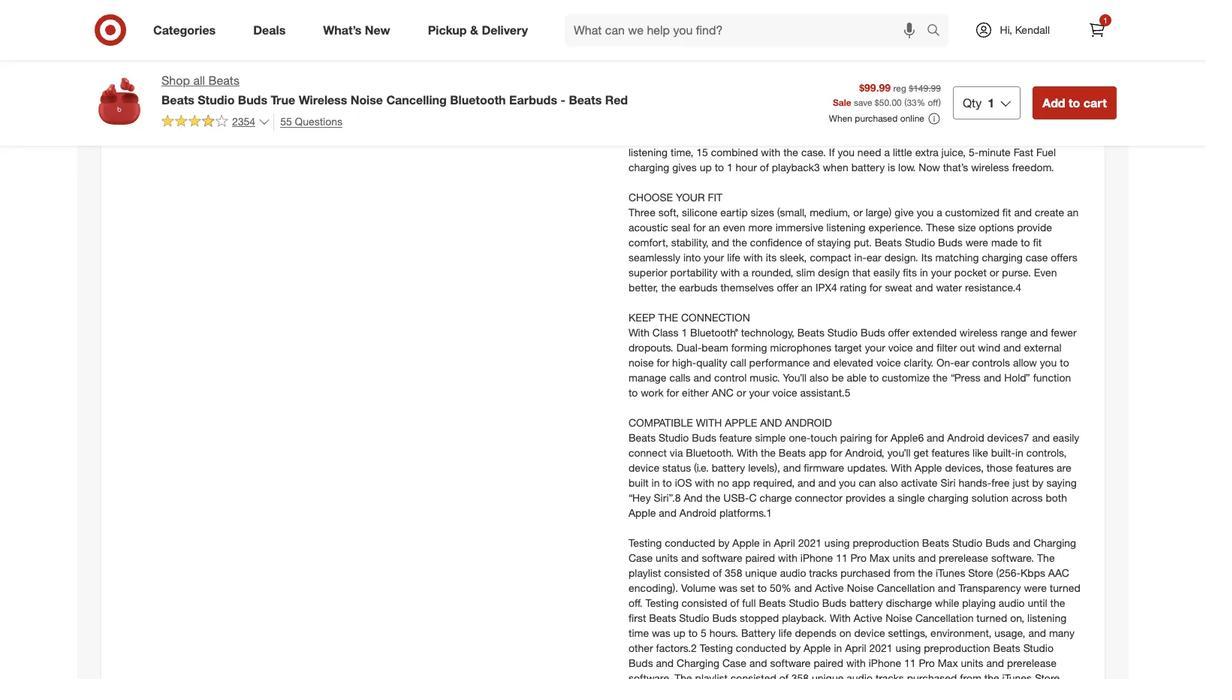Task type: locate. For each thing, give the bounding box(es) containing it.
compatible with apple and android beats studio buds feature simple one-touch pairing for apple6 and android devices7 and easily connect via bluetooth. with the beats app for android, you'll get features like built-in controls, device status (i.e. battery levels), and firmware updates. with apple devices, those features are built in to ios with no app required, and and you can also activate siri hands-free just by saying "hey siri".8 and the usb-c charge connector provides a single charging solution across both apple and android platforms.1
[[629, 416, 1080, 519]]

listening inside choose your fit three soft, silicone eartip sizes (small, medium, or large) give you a customized fit and create an acoustic seal for an even more immersive listening experience. these size options provide comfort, stability, and the confidence of staying put. beats studio buds were made to fit seamlessly into your life with its sleek, compact in-ear design. its matching charging case offers superior portability with a rounded, slim design that easily fits in your pocket or purse. even better, the earbuds themselves offer an ipx4 rating for sweat and water resistance.4
[[827, 221, 866, 234]]

1 horizontal spatial anc
[[751, 131, 773, 144]]

0 vertical spatial earbuds
[[650, 101, 688, 114]]

that inside the earbuds have up to 8 hours of listening time1with two additional charges provided by its pocket-sized charging case.2 that means that beats studio buds give you up to 24 hours of combined playback. with anc or transparency mode turned on, you'll get up to 5 hours of listening time, 15 combined with the case. if you need a little extra juice, 5-minute fast fuel charging gives up to 1 hour of playback3 when battery is low. now that's wireless freedom.
[[828, 116, 847, 129]]

by inside compatible with apple and android beats studio buds feature simple one-touch pairing for apple6 and android devices7 and easily connect via bluetooth. with the beats app for android, you'll get features like built-in controls, device status (i.e. battery levels), and firmware updates. with apple devices, those features are built in to ios with no app required, and and you can also activate siri hands-free just by saying "hey siri".8 and the usb-c charge connector provides a single charging solution across both apple and android platforms.1
[[1033, 476, 1044, 489]]

1 horizontal spatial pro
[[919, 657, 935, 669]]

were inside choose your fit three soft, silicone eartip sizes (small, medium, or large) give you a customized fit and create an acoustic seal for an even more immersive listening experience. these size options provide comfort, stability, and the confidence of staying put. beats studio buds were made to fit seamlessly into your life with its sleek, compact in-ear design. its matching charging case offers superior portability with a rounded, slim design that easily fits in your pocket or purse. even better, the earbuds themselves offer an ipx4 rating for sweat and water resistance.4
[[966, 236, 989, 249]]

pickup
[[428, 22, 467, 37]]

those
[[987, 461, 1013, 474]]

noise right the wireless
[[351, 92, 383, 107]]

1 horizontal spatial playback.
[[782, 612, 827, 624]]

0 horizontal spatial are
[[810, 0, 825, 9]]

kendall
[[1016, 23, 1050, 36]]

siri
[[941, 476, 956, 489]]

1 horizontal spatial active
[[854, 612, 883, 624]]

app up "usb-"
[[733, 476, 751, 489]]

0 vertical spatial pro
[[851, 551, 867, 564]]

gives
[[673, 161, 697, 174]]

the up playback3 on the right of page
[[784, 146, 799, 159]]

1 horizontal spatial turned
[[977, 612, 1008, 624]]

1 vertical spatial easily
[[1053, 431, 1080, 444]]

2 horizontal spatial transparency
[[959, 582, 1022, 594]]

0 horizontal spatial pro
[[851, 551, 867, 564]]

the down even
[[733, 236, 748, 249]]

wireless
[[299, 92, 347, 107]]

that down sale
[[828, 116, 847, 129]]

studio inside shop all beats beats studio buds true wireless noise cancelling bluetooth earbuds - beats red
[[198, 92, 235, 107]]

1 horizontal spatial combined
[[711, 146, 759, 159]]

from up discharge
[[894, 567, 916, 579]]

control
[[862, 0, 895, 9], [715, 371, 747, 384]]

made
[[992, 236, 1018, 249]]

with inside keep the connection with class 1 bluetooth® technology, beats studio buds offer extended wireless range and fewer dropouts. dual-beam forming microphones target your voice and filter out wind and external noise for high-quality call performance and elevated voice clarity. on-ear controls allow you to manage calls and control music. you'll also be able to customize the "press and hold" function to work for either anc or your voice assistant.5
[[629, 326, 650, 339]]

experience. down mix
[[977, 56, 1032, 69]]

0 vertical spatial ear
[[867, 251, 882, 264]]

features
[[932, 446, 970, 459], [1016, 461, 1054, 474]]

0 horizontal spatial mode
[[694, 41, 722, 54]]

mode
[[694, 41, 722, 54], [854, 131, 881, 144]]

many
[[1050, 627, 1075, 639]]

max down 'environment,'
[[938, 657, 959, 669]]

turned inside the earbuds have up to 8 hours of listening time1with two additional charges provided by its pocket-sized charging case.2 that means that beats studio buds give you up to 24 hours of combined playback. with anc or transparency mode turned on, you'll get up to 5 hours of listening time, 15 combined with the case. if you need a little extra juice, 5-minute fast fuel charging gives up to 1 hour of playback3 when battery is low. now that's wireless freedom.
[[884, 131, 915, 144]]

1 up 'dual-'
[[682, 326, 688, 339]]

transparency inside testing conducted by apple in april 2021 using preproduction beats studio buds and charging case units and software paired with iphone 11 pro max units and prerelease software. the playlist consisted of 358 unique audio tracks purchased from the itunes store (256-kbps aac encoding). volume was set to 50% and active noise cancellation and transparency were turned off. testing consisted of full beats studio buds battery discharge while playing audio until the first beats studio buds stopped playback. with active noise cancellation turned on, listening time was up to 5 hours. battery life depends on device settings, environment, usage, and many other factors.2 testing conducted by apple in april 2021 using preproduction beats studio buds and charging case and software paired with iphone 11 pro max units and prerelease software. the playlist consisted of 358 unique audio tracks purchased from the itu
[[959, 582, 1022, 594]]

encoding).
[[629, 582, 679, 594]]

0 vertical spatial when
[[767, 26, 794, 39]]

beats inside choose your fit three soft, silicone eartip sizes (small, medium, or large) give you a customized fit and create an acoustic seal for an even more immersive listening experience. these size options provide comfort, stability, and the confidence of staying put. beats studio buds were made to fit seamlessly into your life with its sleek, compact in-ear design. its matching charging case offers superior portability with a rounded, slim design that easily fits in your pocket or purse. even better, the earbuds themselves offer an ipx4 rating for sweat and water resistance.4
[[875, 236, 902, 249]]

1 vertical spatial filter
[[937, 341, 958, 354]]

little
[[893, 146, 913, 159]]

0 vertical spatial life
[[727, 251, 741, 264]]

experience. inside with two distinct listening modes, you are in total control of your sound. active noise cancelling (anc) continuously blocks unwanted outside noise using a finely-tuned filter that dynamically adapts to your surroundings. when you need to hear the world around you, switch to transparency mode at the press of a button. the external-facing microphones mix the sounds of your surroundings back in with your music for a natural, 'open' listening experience.
[[977, 56, 1032, 69]]

pro down the "settings," at the bottom right of the page
[[919, 657, 935, 669]]

purchased up discharge
[[841, 567, 891, 579]]

1 horizontal spatial mode
[[854, 131, 881, 144]]

april down on
[[845, 642, 867, 654]]

deals link
[[241, 14, 305, 47]]

the left itunes
[[918, 567, 933, 579]]

"hey
[[629, 491, 651, 504]]

noise down total
[[843, 11, 868, 24]]

playlist
[[629, 567, 662, 579], [695, 672, 728, 679]]

0 horizontal spatial were
[[966, 236, 989, 249]]

battery inside compatible with apple and android beats studio buds feature simple one-touch pairing for apple6 and android devices7 and easily connect via bluetooth. with the beats app for android, you'll get features like built-in controls, device status (i.e. battery levels), and firmware updates. with apple devices, those features are built in to ios with no app required, and and you can also activate siri hands-free just by saying "hey siri".8 and the usb-c charge connector provides a single charging solution across both apple and android platforms.1
[[712, 461, 746, 474]]

experience. inside choose your fit three soft, silicone eartip sizes (small, medium, or large) give you a customized fit and create an acoustic seal for an even more immersive listening experience. these size options provide comfort, stability, and the confidence of staying put. beats studio buds were made to fit seamlessly into your life with its sleek, compact in-ear design. its matching charging case offers superior portability with a rounded, slim design that easily fits in your pocket or purse. even better, the earbuds themselves offer an ipx4 rating for sweat and water resistance.4
[[869, 221, 924, 234]]

0 vertical spatial on,
[[918, 131, 932, 144]]

transparency inside with two distinct listening modes, you are in total control of your sound. active noise cancelling (anc) continuously blocks unwanted outside noise using a finely-tuned filter that dynamically adapts to your surroundings. when you need to hear the world around you, switch to transparency mode at the press of a button. the external-facing microphones mix the sounds of your surroundings back in with your music for a natural, 'open' listening experience.
[[629, 41, 692, 54]]

with up 50%
[[778, 551, 798, 564]]

buds up target
[[861, 326, 886, 339]]

1 horizontal spatial app
[[809, 446, 827, 459]]

beats down usage,
[[994, 642, 1021, 654]]

the inside the earbuds have up to 8 hours of listening time1with two additional charges provided by its pocket-sized charging case.2 that means that beats studio buds give you up to 24 hours of combined playback. with anc or transparency mode turned on, you'll get up to 5 hours of listening time, 15 combined with the case. if you need a little extra juice, 5-minute fast fuel charging gives up to 1 hour of playback3 when battery is low. now that's wireless freedom.
[[784, 146, 799, 159]]

1 horizontal spatial 11
[[905, 657, 916, 669]]

using inside with two distinct listening modes, you are in total control of your sound. active noise cancelling (anc) continuously blocks unwanted outside noise using a finely-tuned filter that dynamically adapts to your surroundings. when you need to hear the world around you, switch to transparency mode at the press of a button. the external-facing microphones mix the sounds of your surroundings back in with your music for a natural, 'open' listening experience.
[[871, 11, 896, 24]]

iphone down connector
[[801, 551, 834, 564]]

connector
[[795, 491, 843, 504]]

to up siri".8
[[663, 476, 672, 489]]

earbuds
[[650, 101, 688, 114], [679, 281, 718, 294]]

0 horizontal spatial playlist
[[629, 567, 662, 579]]

set
[[741, 582, 755, 594]]

1 horizontal spatial need
[[858, 146, 882, 159]]

0 horizontal spatial audio
[[780, 567, 807, 579]]

app
[[809, 446, 827, 459], [733, 476, 751, 489]]

its inside choose your fit three soft, silicone eartip sizes (small, medium, or large) give you a customized fit and create an acoustic seal for an even more immersive listening experience. these size options provide comfort, stability, and the confidence of staying put. beats studio buds were made to fit seamlessly into your life with its sleek, compact in-ear design. its matching charging case offers superior portability with a rounded, slim design that easily fits in your pocket or purse. even better, the earbuds themselves offer an ipx4 rating for sweat and water resistance.4
[[766, 251, 777, 264]]

listening inside testing conducted by apple in april 2021 using preproduction beats studio buds and charging case units and software paired with iphone 11 pro max units and prerelease software. the playlist consisted of 358 unique audio tracks purchased from the itunes store (256-kbps aac encoding). volume was set to 50% and active noise cancellation and transparency were turned off. testing consisted of full beats studio buds battery discharge while playing audio until the first beats studio buds stopped playback. with active noise cancellation turned on, listening time was up to 5 hours. battery life depends on device settings, environment, usage, and many other factors.2 testing conducted by apple in april 2021 using preproduction beats studio buds and charging case and software paired with iphone 11 pro max units and prerelease software. the playlist consisted of 358 unique audio tracks purchased from the itu
[[1028, 612, 1067, 624]]

with inside the earbuds have up to 8 hours of listening time1with two additional charges provided by its pocket-sized charging case.2 that means that beats studio buds give you up to 24 hours of combined playback. with anc or transparency mode turned on, you'll get up to 5 hours of listening time, 15 combined with the case. if you need a little extra juice, 5-minute fast fuel charging gives up to 1 hour of playback3 when battery is low. now that's wireless freedom.
[[727, 131, 748, 144]]

prerelease up itunes
[[939, 551, 989, 564]]

0 vertical spatial active
[[968, 0, 997, 9]]

get down apple6
[[914, 446, 929, 459]]

with down press
[[766, 56, 785, 69]]

1
[[1104, 16, 1108, 25], [988, 95, 995, 110], [727, 161, 733, 174], [682, 326, 688, 339]]

1 vertical spatial cancelling
[[387, 92, 447, 107]]

1 vertical spatial 5
[[701, 627, 707, 639]]

cancelling inside shop all beats beats studio buds true wireless noise cancelling bluetooth earbuds - beats red
[[387, 92, 447, 107]]

1 horizontal spatial audio
[[847, 672, 873, 679]]

charge
[[760, 491, 792, 504]]

life down even
[[727, 251, 741, 264]]

give right large)
[[895, 206, 914, 219]]

0 horizontal spatial android
[[680, 506, 717, 519]]

your up water
[[932, 266, 952, 279]]

0 vertical spatial microphones
[[934, 41, 995, 54]]

app down touch
[[809, 446, 827, 459]]

range
[[1001, 326, 1028, 339]]

voice down you'll
[[773, 386, 798, 399]]

more
[[749, 221, 773, 234]]

earbuds inside the earbuds have up to 8 hours of listening time1with two additional charges provided by its pocket-sized charging case.2 that means that beats studio buds give you up to 24 hours of combined playback. with anc or transparency mode turned on, you'll get up to 5 hours of listening time, 15 combined with the case. if you need a little extra juice, 5-minute fast fuel charging gives up to 1 hour of playback3 when battery is low. now that's wireless freedom.
[[650, 101, 688, 114]]

unique down depends
[[812, 672, 844, 679]]

0 vertical spatial from
[[894, 567, 916, 579]]

1 vertical spatial an
[[709, 221, 721, 234]]

like
[[973, 446, 989, 459]]

themselves
[[721, 281, 774, 294]]

siri".8
[[654, 491, 681, 504]]

allow
[[1014, 356, 1038, 369]]

0 vertical spatial max
[[870, 551, 890, 564]]

bluetooth
[[450, 92, 506, 107]]

and
[[684, 491, 703, 504]]

up down qty 1
[[982, 116, 994, 129]]

performance
[[750, 356, 810, 369]]

control down the 'call'
[[715, 371, 747, 384]]

1 vertical spatial mode
[[854, 131, 881, 144]]

android
[[785, 416, 833, 429]]

with up on
[[830, 612, 851, 624]]

are up saying
[[1057, 461, 1072, 474]]

buds inside choose your fit three soft, silicone eartip sizes (small, medium, or large) give you a customized fit and create an acoustic seal for an even more immersive listening experience. these size options provide comfort, stability, and the confidence of staying put. beats studio buds were made to fit seamlessly into your life with its sleek, compact in-ear design. its matching charging case offers superior portability with a rounded, slim design that easily fits in your pocket or purse. even better, the earbuds themselves offer an ipx4 rating for sweat and water resistance.4
[[939, 236, 963, 249]]

easily inside choose your fit three soft, silicone eartip sizes (small, medium, or large) give you a customized fit and create an acoustic seal for an even more immersive listening experience. these size options provide comfort, stability, and the confidence of staying put. beats studio buds were made to fit seamlessly into your life with its sleek, compact in-ear design. its matching charging case offers superior portability with a rounded, slim design that easily fits in your pocket or purse. even better, the earbuds themselves offer an ipx4 rating for sweat and water resistance.4
[[874, 266, 901, 279]]

0 horizontal spatial charging
[[677, 657, 720, 669]]

you'll up juice,
[[935, 131, 958, 144]]

0 vertical spatial android
[[948, 431, 985, 444]]

buds down additional
[[913, 116, 937, 129]]

transparency inside the earbuds have up to 8 hours of listening time1with two additional charges provided by its pocket-sized charging case.2 that means that beats studio buds give you up to 24 hours of combined playback. with anc or transparency mode turned on, you'll get up to 5 hours of listening time, 15 combined with the case. if you need a little extra juice, 5-minute fast fuel charging gives up to 1 hour of playback3 when battery is low. now that's wireless freedom.
[[788, 131, 851, 144]]

&
[[470, 22, 479, 37]]

buds inside compatible with apple and android beats studio buds feature simple one-touch pairing for apple6 and android devices7 and easily connect via bluetooth. with the beats app for android, you'll get features like built-in controls, device status (i.e. battery levels), and firmware updates. with apple devices, those features are built in to ios with no app required, and and you can also activate siri hands-free just by saying "hey siri".8 and the usb-c charge connector provides a single charging solution across both apple and android platforms.1
[[692, 431, 717, 444]]

adapts
[[629, 26, 661, 39]]

1 vertical spatial anc
[[712, 386, 734, 399]]

the down hear
[[840, 41, 857, 54]]

were
[[966, 236, 989, 249], [1025, 582, 1047, 594]]

get inside compatible with apple and android beats studio buds feature simple one-touch pairing for apple6 and android devices7 and easily connect via bluetooth. with the beats app for android, you'll get features like built-in controls, device status (i.e. battery levels), and firmware updates. with apple devices, those features are built in to ios with no app required, and and you can also activate siri hands-free just by saying "hey siri".8 and the usb-c charge connector provides a single charging solution across both apple and android platforms.1
[[914, 446, 929, 459]]

(256-
[[997, 567, 1021, 579]]

hands-
[[959, 476, 992, 489]]

what's new link
[[311, 14, 409, 47]]

preproduction down 'environment,'
[[924, 642, 991, 654]]

need inside the earbuds have up to 8 hours of listening time1with two additional charges provided by its pocket-sized charging case.2 that means that beats studio buds give you up to 24 hours of combined playback. with anc or transparency mode turned on, you'll get up to 5 hours of listening time, 15 combined with the case. if you need a little extra juice, 5-minute fast fuel charging gives up to 1 hour of playback3 when battery is low. now that's wireless freedom.
[[858, 146, 882, 159]]

charging inside compatible with apple and android beats studio buds feature simple one-touch pairing for apple6 and android devices7 and easily connect via bluetooth. with the beats app for android, you'll get features like built-in controls, device status (i.e. battery levels), and firmware updates. with apple devices, those features are built in to ios with no app required, and and you can also activate siri hands-free just by saying "hey siri".8 and the usb-c charge connector provides a single charging solution across both apple and android platforms.1
[[928, 491, 969, 504]]

1 vertical spatial you'll
[[888, 446, 911, 459]]

0 vertical spatial 358
[[725, 567, 743, 579]]

wireless up wind
[[960, 326, 998, 339]]

no
[[718, 476, 730, 489]]

1 vertical spatial iphone
[[869, 657, 902, 669]]

0 horizontal spatial tracks
[[809, 567, 838, 579]]

life inside choose your fit three soft, silicone eartip sizes (small, medium, or large) give you a customized fit and create an acoustic seal for an even more immersive listening experience. these size options provide comfort, stability, and the confidence of staying put. beats studio buds were made to fit seamlessly into your life with its sleek, compact in-ear design. its matching charging case offers superior portability with a rounded, slim design that easily fits in your pocket or purse. even better, the earbuds themselves offer an ipx4 rating for sweat and water resistance.4
[[727, 251, 741, 264]]

surroundings.
[[700, 26, 764, 39]]

you inside compatible with apple and android beats studio buds feature simple one-touch pairing for apple6 and android devices7 and easily connect via bluetooth. with the beats app for android, you'll get features like built-in controls, device status (i.e. battery levels), and firmware updates. with apple devices, those features are built in to ios with no app required, and and you can also activate siri hands-free just by saying "hey siri".8 and the usb-c charge connector provides a single charging solution across both apple and android platforms.1
[[839, 476, 856, 489]]

noise up manage
[[629, 356, 654, 369]]

depends
[[795, 627, 837, 639]]

cancellation up discharge
[[877, 582, 935, 594]]

you up "function"
[[1041, 356, 1058, 369]]

0 horizontal spatial iphone
[[801, 551, 834, 564]]

on-
[[937, 356, 955, 369]]

and up assistant.5
[[813, 356, 831, 369]]

0 horizontal spatial max
[[870, 551, 890, 564]]

0 vertical spatial cancellation
[[877, 582, 935, 594]]

cancelling
[[1029, 0, 1079, 9], [387, 92, 447, 107]]

that inside with two distinct listening modes, you are in total control of your sound. active noise cancelling (anc) continuously blocks unwanted outside noise using a finely-tuned filter that dynamically adapts to your surroundings. when you need to hear the world around you, switch to transparency mode at the press of a button. the external-facing microphones mix the sounds of your surroundings back in with your music for a natural, 'open' listening experience.
[[990, 11, 1008, 24]]

give inside the earbuds have up to 8 hours of listening time1with two additional charges provided by its pocket-sized charging case.2 that means that beats studio buds give you up to 24 hours of combined playback. with anc or transparency mode turned on, you'll get up to 5 hours of listening time, 15 combined with the case. if you need a little extra juice, 5-minute fast fuel charging gives up to 1 hour of playback3 when battery is low. now that's wireless freedom.
[[940, 116, 959, 129]]

%
[[917, 97, 926, 108]]

0 vertical spatial cancelling
[[1029, 0, 1079, 9]]

the inside the earbuds have up to 8 hours of listening time1with two additional charges provided by its pocket-sized charging case.2 that means that beats studio buds give you up to 24 hours of combined playback. with anc or transparency mode turned on, you'll get up to 5 hours of listening time, 15 combined with the case. if you need a little extra juice, 5-minute fast fuel charging gives up to 1 hour of playback3 when battery is low. now that's wireless freedom.
[[629, 101, 647, 114]]

5-
[[969, 146, 979, 159]]

life
[[727, 251, 741, 264], [779, 627, 792, 639]]

1 vertical spatial turned
[[1050, 582, 1081, 594]]

its inside the earbuds have up to 8 hours of listening time1with two additional charges provided by its pocket-sized charging case.2 that means that beats studio buds give you up to 24 hours of combined playback. with anc or transparency mode turned on, you'll get up to 5 hours of listening time, 15 combined with the case. if you need a little extra juice, 5-minute fast fuel charging gives up to 1 hour of playback3 when battery is low. now that's wireless freedom.
[[1052, 101, 1063, 114]]

testing down 'hours.'
[[700, 642, 733, 654]]

playback.
[[679, 131, 724, 144], [782, 612, 827, 624]]

finely-
[[908, 11, 937, 24]]

1 horizontal spatial two
[[884, 101, 901, 114]]

android
[[948, 431, 985, 444], [680, 506, 717, 519]]

a up 'themselves'
[[743, 266, 749, 279]]

off
[[928, 97, 939, 108]]

low.
[[899, 161, 916, 174]]

0 vertical spatial app
[[809, 446, 827, 459]]

comfort,
[[629, 236, 669, 249]]

paired up set
[[746, 551, 776, 564]]

0 horizontal spatial turned
[[884, 131, 915, 144]]

life inside testing conducted by apple in april 2021 using preproduction beats studio buds and charging case units and software paired with iphone 11 pro max units and prerelease software. the playlist consisted of 358 unique audio tracks purchased from the itunes store (256-kbps aac encoding). volume was set to 50% and active noise cancellation and transparency were turned off. testing consisted of full beats studio buds battery discharge while playing audio until the first beats studio buds stopped playback. with active noise cancellation turned on, listening time was up to 5 hours. battery life depends on device settings, environment, usage, and many other factors.2 testing conducted by apple in april 2021 using preproduction beats studio buds and charging case and software paired with iphone 11 pro max units and prerelease software. the playlist consisted of 358 unique audio tracks purchased from the itu
[[779, 627, 792, 639]]

0 horizontal spatial on,
[[918, 131, 932, 144]]

need inside with two distinct listening modes, you are in total control of your sound. active noise cancelling (anc) continuously blocks unwanted outside noise using a finely-tuned filter that dynamically adapts to your surroundings. when you need to hear the world around you, switch to transparency mode at the press of a button. the external-facing microphones mix the sounds of your surroundings back in with your music for a natural, 'open' listening experience.
[[817, 26, 841, 39]]

1 inside the earbuds have up to 8 hours of listening time1with two additional charges provided by its pocket-sized charging case.2 that means that beats studio buds give you up to 24 hours of combined playback. with anc or transparency mode turned on, you'll get up to 5 hours of listening time, 15 combined with the case. if you need a little extra juice, 5-minute fast fuel charging gives up to 1 hour of playback3 when battery is low. now that's wireless freedom.
[[727, 161, 733, 174]]

or inside keep the connection with class 1 bluetooth® technology, beats studio buds offer extended wireless range and fewer dropouts. dual-beam forming microphones target your voice and filter out wind and external noise for high-quality call performance and elevated voice clarity. on-ear controls allow you to manage calls and control music. you'll also be able to customize the "press and hold" function to work for either anc or your voice assistant.5
[[737, 386, 747, 399]]

0 horizontal spatial fit
[[1003, 206, 1012, 219]]

1 vertical spatial its
[[766, 251, 777, 264]]

two up (anc) on the top
[[653, 0, 670, 9]]

battery inside testing conducted by apple in april 2021 using preproduction beats studio buds and charging case units and software paired with iphone 11 pro max units and prerelease software. the playlist consisted of 358 unique audio tracks purchased from the itunes store (256-kbps aac encoding). volume was set to 50% and active noise cancellation and transparency were turned off. testing consisted of full beats studio buds battery discharge while playing audio until the first beats studio buds stopped playback. with active noise cancellation turned on, listening time was up to 5 hours. battery life depends on device settings, environment, usage, and many other factors.2 testing conducted by apple in april 2021 using preproduction beats studio buds and charging case and software paired with iphone 11 pro max units and prerelease software. the playlist consisted of 358 unique audio tracks purchased from the itu
[[850, 597, 883, 609]]

358 down depends
[[792, 672, 809, 679]]

music.
[[750, 371, 781, 384]]

to up "function"
[[1060, 356, 1070, 369]]

1 horizontal spatial you'll
[[935, 131, 958, 144]]

wireless
[[972, 161, 1010, 174], [960, 326, 998, 339]]

1 vertical spatial conducted
[[736, 642, 787, 654]]

with down on
[[847, 657, 866, 669]]

beats down time1with
[[849, 116, 877, 129]]

what's new
[[323, 22, 390, 37]]

1 vertical spatial get
[[914, 446, 929, 459]]

11 down connector
[[836, 551, 848, 564]]

0 horizontal spatial ear
[[867, 251, 882, 264]]

to inside button
[[1069, 95, 1081, 110]]

to inside compatible with apple and android beats studio buds feature simple one-touch pairing for apple6 and android devices7 and easily connect via bluetooth. with the beats app for android, you'll get features like built-in controls, device status (i.e. battery levels), and firmware updates. with apple devices, those features are built in to ios with no app required, and and you can also activate siri hands-free just by saying "hey siri".8 and the usb-c charge connector provides a single charging solution across both apple and android platforms.1
[[663, 476, 672, 489]]

0 horizontal spatial 358
[[725, 567, 743, 579]]

0 vertical spatial offer
[[777, 281, 799, 294]]

with inside with two distinct listening modes, you are in total control of your sound. active noise cancelling (anc) continuously blocks unwanted outside noise using a finely-tuned filter that dynamically adapts to your surroundings. when you need to hear the world around you, switch to transparency mode at the press of a button. the external-facing microphones mix the sounds of your surroundings back in with your music for a natural, 'open' listening experience.
[[629, 0, 650, 9]]

device down connect on the bottom of the page
[[629, 461, 660, 474]]

compact
[[810, 251, 852, 264]]

1 vertical spatial ear
[[955, 356, 970, 369]]

with up rounded,
[[744, 251, 763, 264]]

filter inside keep the connection with class 1 bluetooth® technology, beats studio buds offer extended wireless range and fewer dropouts. dual-beam forming microphones target your voice and filter out wind and external noise for high-quality call performance and elevated voice clarity. on-ear controls allow you to manage calls and control music. you'll also be able to customize the "press and hold" function to work for either anc or your voice assistant.5
[[937, 341, 958, 354]]

studio up 2354 link at the left top
[[198, 92, 235, 107]]

two inside the earbuds have up to 8 hours of listening time1with two additional charges provided by its pocket-sized charging case.2 that means that beats studio buds give you up to 24 hours of combined playback. with anc or transparency mode turned on, you'll get up to 5 hours of listening time, 15 combined with the case. if you need a little extra juice, 5-minute fast fuel charging gives up to 1 hour of playback3 when battery is low. now that's wireless freedom.
[[884, 101, 901, 114]]

with inside with two distinct listening modes, you are in total control of your sound. active noise cancelling (anc) continuously blocks unwanted outside noise using a finely-tuned filter that dynamically adapts to your surroundings. when you need to hear the world around you, switch to transparency mode at the press of a button. the external-facing microphones mix the sounds of your surroundings back in with your music for a natural, 'open' listening experience.
[[766, 56, 785, 69]]

microphones inside keep the connection with class 1 bluetooth® technology, beats studio buds offer extended wireless range and fewer dropouts. dual-beam forming microphones target your voice and filter out wind and external noise for high-quality call performance and elevated voice clarity. on-ear controls allow you to manage calls and control music. you'll also be able to customize the "press and hold" function to work for either anc or your voice assistant.5
[[771, 341, 832, 354]]

tracks up depends
[[809, 567, 838, 579]]

studio inside the earbuds have up to 8 hours of listening time1with two additional charges provided by its pocket-sized charging case.2 that means that beats studio buds give you up to 24 hours of combined playback. with anc or transparency mode turned on, you'll get up to 5 hours of listening time, 15 combined with the case. if you need a little extra juice, 5-minute fast fuel charging gives up to 1 hour of playback3 when battery is low. now that's wireless freedom.
[[880, 116, 910, 129]]

charging
[[693, 116, 734, 129], [629, 161, 670, 174], [982, 251, 1023, 264], [928, 491, 969, 504]]

modes,
[[752, 0, 787, 9]]

mode up surroundings
[[694, 41, 722, 54]]

1 horizontal spatial when
[[829, 113, 853, 124]]

one-
[[789, 431, 811, 444]]

class
[[653, 326, 679, 339]]

units down 'environment,'
[[961, 657, 984, 669]]

-
[[561, 92, 566, 107]]

1 vertical spatial life
[[779, 627, 792, 639]]

0 vertical spatial easily
[[874, 266, 901, 279]]

external-
[[860, 41, 902, 54]]

buds inside keep the connection with class 1 bluetooth® technology, beats studio buds offer extended wireless range and fewer dropouts. dual-beam forming microphones target your voice and filter out wind and external noise for high-quality call performance and elevated voice clarity. on-ear controls allow you to manage calls and control music. you'll also be able to customize the "press and hold" function to work for either anc or your voice assistant.5
[[861, 326, 886, 339]]

bluetooth®
[[691, 326, 738, 339]]

forming
[[732, 341, 768, 354]]

0 horizontal spatial filter
[[937, 341, 958, 354]]

ear
[[867, 251, 882, 264], [955, 356, 970, 369]]

offer inside choose your fit three soft, silicone eartip sizes (small, medium, or large) give you a customized fit and create an acoustic seal for an even more immersive listening experience. these size options provide comfort, stability, and the confidence of staying put. beats studio buds were made to fit seamlessly into your life with its sleek, compact in-ear design. its matching charging case offers superior portability with a rounded, slim design that easily fits in your pocket or purse. even better, the earbuds themselves offer an ipx4 rating for sweat and water resistance.4
[[777, 281, 799, 294]]

beats inside the earbuds have up to 8 hours of listening time1with two additional charges provided by its pocket-sized charging case.2 that means that beats studio buds give you up to 24 hours of combined playback. with anc or transparency mode turned on, you'll get up to 5 hours of listening time, 15 combined with the case. if you need a little extra juice, 5-minute fast fuel charging gives up to 1 hour of playback3 when battery is low. now that's wireless freedom.
[[849, 116, 877, 129]]

firmware
[[804, 461, 845, 474]]

transparency down 'store'
[[959, 582, 1022, 594]]

technology,
[[741, 326, 795, 339]]

or up the apple
[[737, 386, 747, 399]]

just
[[1013, 476, 1030, 489]]

55
[[280, 115, 292, 128]]

anc right either
[[712, 386, 734, 399]]

studio
[[198, 92, 235, 107], [880, 116, 910, 129], [905, 236, 936, 249], [828, 326, 858, 339], [659, 431, 689, 444], [953, 536, 983, 549], [789, 597, 820, 609], [680, 612, 710, 624], [1024, 642, 1054, 654]]

0 vertical spatial need
[[817, 26, 841, 39]]

microphones
[[934, 41, 995, 54], [771, 341, 832, 354]]

you'll inside the earbuds have up to 8 hours of listening time1with two additional charges provided by its pocket-sized charging case.2 that means that beats studio buds give you up to 24 hours of combined playback. with anc or transparency mode turned on, you'll get up to 5 hours of listening time, 15 combined with the case. if you need a little extra juice, 5-minute fast fuel charging gives up to 1 hour of playback3 when battery is low. now that's wireless freedom.
[[935, 131, 958, 144]]

1 vertical spatial case
[[723, 657, 747, 669]]

get up 5-
[[961, 131, 976, 144]]

get inside the earbuds have up to 8 hours of listening time1with two additional charges provided by its pocket-sized charging case.2 that means that beats studio buds give you up to 24 hours of combined playback. with anc or transparency mode turned on, you'll get up to 5 hours of listening time, 15 combined with the case. if you need a little extra juice, 5-minute fast fuel charging gives up to 1 hour of playback3 when battery is low. now that's wireless freedom.
[[961, 131, 976, 144]]

you right if
[[838, 146, 855, 159]]

customized
[[946, 206, 1000, 219]]

0 horizontal spatial offer
[[777, 281, 799, 294]]

buds up on
[[823, 597, 847, 609]]

1 vertical spatial on,
[[1011, 612, 1025, 624]]

1 vertical spatial when
[[829, 113, 853, 124]]

1 horizontal spatial conducted
[[736, 642, 787, 654]]

pairing
[[841, 431, 873, 444]]

clarity.
[[904, 356, 934, 369]]

playing
[[963, 597, 996, 609]]

0 horizontal spatial get
[[914, 446, 929, 459]]

earbuds up sized
[[650, 101, 688, 114]]

wireless inside the earbuds have up to 8 hours of listening time1with two additional charges provided by its pocket-sized charging case.2 that means that beats studio buds give you up to 24 hours of combined playback. with anc or transparency mode turned on, you'll get up to 5 hours of listening time, 15 combined with the case. if you need a little extra juice, 5-minute fast fuel charging gives up to 1 hour of playback3 when battery is low. now that's wireless freedom.
[[972, 161, 1010, 174]]

0 vertical spatial combined
[[629, 131, 676, 144]]

your
[[676, 191, 705, 204]]

also inside keep the connection with class 1 bluetooth® technology, beats studio buds offer extended wireless range and fewer dropouts. dual-beam forming microphones target your voice and filter out wind and external noise for high-quality call performance and elevated voice clarity. on-ear controls allow you to manage calls and control music. you'll also be able to customize the "press and hold" function to work for either anc or your voice assistant.5
[[810, 371, 829, 384]]

options
[[980, 221, 1015, 234]]

filter up on-
[[937, 341, 958, 354]]

1 vertical spatial playlist
[[695, 672, 728, 679]]

filter inside with two distinct listening modes, you are in total control of your sound. active noise cancelling (anc) continuously blocks unwanted outside noise using a finely-tuned filter that dynamically adapts to your surroundings. when you need to hear the world around you, switch to transparency mode at the press of a button. the external-facing microphones mix the sounds of your surroundings back in with your music for a natural, 'open' listening experience.
[[967, 11, 987, 24]]

microphones inside with two distinct listening modes, you are in total control of your sound. active noise cancelling (anc) continuously blocks unwanted outside noise using a finely-tuned filter that dynamically adapts to your surroundings. when you need to hear the world around you, switch to transparency mode at the press of a button. the external-facing microphones mix the sounds of your surroundings back in with your music for a natural, 'open' listening experience.
[[934, 41, 995, 54]]

'open'
[[904, 56, 932, 69]]

0 horizontal spatial two
[[653, 0, 670, 9]]

the right until at the bottom
[[1051, 597, 1066, 609]]

battery up on
[[850, 597, 883, 609]]

discharge
[[886, 597, 933, 609]]

red
[[605, 92, 628, 107]]

two
[[653, 0, 670, 9], [884, 101, 901, 114]]

1 vertical spatial using
[[825, 536, 850, 549]]

seamlessly
[[629, 251, 681, 264]]

charging down siri
[[928, 491, 969, 504]]

1 vertical spatial features
[[1016, 461, 1054, 474]]

fits
[[903, 266, 917, 279]]

with up playback3 on the right of page
[[761, 146, 781, 159]]

software up "volume"
[[702, 551, 743, 564]]

case down 'hours.'
[[723, 657, 747, 669]]

and right 50%
[[795, 582, 813, 594]]

easily inside compatible with apple and android beats studio buds feature simple one-touch pairing for apple6 and android devices7 and easily connect via bluetooth. with the beats app for android, you'll get features like built-in controls, device status (i.e. battery levels), and firmware updates. with apple devices, those features are built in to ios with no app required, and and you can also activate siri hands-free just by saying "hey siri".8 and the usb-c charge connector provides a single charging solution across both apple and android platforms.1
[[1053, 431, 1080, 444]]

of inside choose your fit three soft, silicone eartip sizes (small, medium, or large) give you a customized fit and create an acoustic seal for an even more immersive listening experience. these size options provide comfort, stability, and the confidence of staying put. beats studio buds were made to fit seamlessly into your life with its sleek, compact in-ear design. its matching charging case offers superior portability with a rounded, slim design that easily fits in your pocket or purse. even better, the earbuds themselves offer an ipx4 rating for sweat and water resistance.4
[[806, 236, 815, 249]]

to inside choose your fit three soft, silicone eartip sizes (small, medium, or large) give you a customized fit and create an acoustic seal for an even more immersive listening experience. these size options provide comfort, stability, and the confidence of staying put. beats studio buds were made to fit seamlessly into your life with its sleek, compact in-ear design. its matching charging case offers superior portability with a rounded, slim design that easily fits in your pocket or purse. even better, the earbuds themselves offer an ipx4 rating for sweat and water resistance.4
[[1021, 236, 1031, 249]]

and up required,
[[784, 461, 801, 474]]

that up switch
[[990, 11, 1008, 24]]

1 horizontal spatial software
[[771, 657, 811, 669]]

0 vertical spatial hours
[[752, 101, 779, 114]]

0 horizontal spatial device
[[629, 461, 660, 474]]

(anc)
[[629, 11, 657, 24]]

0 vertical spatial that
[[990, 11, 1008, 24]]

1 horizontal spatial give
[[940, 116, 959, 129]]

0 horizontal spatial was
[[652, 627, 671, 639]]

2021 down the "settings," at the bottom right of the page
[[870, 642, 893, 654]]

that
[[770, 116, 791, 129]]

0 horizontal spatial app
[[733, 476, 751, 489]]

audio up 50%
[[780, 567, 807, 579]]

anc down the case.2
[[751, 131, 773, 144]]

factors.2
[[656, 642, 697, 654]]

5 left 'hours.'
[[701, 627, 707, 639]]

1 horizontal spatial from
[[960, 672, 982, 679]]

0 horizontal spatial 11
[[836, 551, 848, 564]]

to
[[664, 26, 674, 39], [844, 26, 853, 39], [1017, 26, 1027, 39], [1069, 95, 1081, 110], [731, 101, 740, 114], [997, 116, 1007, 129], [994, 131, 1003, 144], [715, 161, 724, 174], [1021, 236, 1031, 249], [1060, 356, 1070, 369], [870, 371, 879, 384], [629, 386, 638, 399], [663, 476, 672, 489], [758, 582, 767, 594], [689, 627, 698, 639]]

mode down when purchased online
[[854, 131, 881, 144]]

your down button.
[[788, 56, 809, 69]]

wireless down minute
[[972, 161, 1010, 174]]

2021 down connector
[[799, 536, 822, 549]]

were inside testing conducted by apple in april 2021 using preproduction beats studio buds and charging case units and software paired with iphone 11 pro max units and prerelease software. the playlist consisted of 358 unique audio tracks purchased from the itunes store (256-kbps aac encoding). volume was set to 50% and active noise cancellation and transparency were turned off. testing consisted of full beats studio buds battery discharge while playing audio until the first beats studio buds stopped playback. with active noise cancellation turned on, listening time was up to 5 hours. battery life depends on device settings, environment, usage, and many other factors.2 testing conducted by apple in april 2021 using preproduction beats studio buds and charging case and software paired with iphone 11 pro max units and prerelease software. the playlist consisted of 358 unique audio tracks purchased from the itu
[[1025, 582, 1047, 594]]

1 vertical spatial preproduction
[[924, 642, 991, 654]]



Task type: describe. For each thing, give the bounding box(es) containing it.
for up firmware
[[830, 446, 843, 459]]

button.
[[804, 41, 837, 54]]

and down factors.2
[[656, 657, 674, 669]]

the up external-
[[880, 26, 895, 39]]

0 vertical spatial software
[[702, 551, 743, 564]]

mix
[[998, 41, 1015, 54]]

and left many
[[1029, 627, 1047, 639]]

charging inside choose your fit three soft, silicone eartip sizes (small, medium, or large) give you a customized fit and create an acoustic seal for an even more immersive listening experience. these size options provide comfort, stability, and the confidence of staying put. beats studio buds were made to fit seamlessly into your life with its sleek, compact in-ear design. its matching charging case offers superior portability with a rounded, slim design that easily fits in your pocket or purse. even better, the earbuds themselves offer an ipx4 rating for sweat and water resistance.4
[[982, 251, 1023, 264]]

put.
[[854, 236, 872, 249]]

usage,
[[995, 627, 1026, 639]]

0 horizontal spatial unique
[[746, 567, 778, 579]]

2 horizontal spatial audio
[[999, 597, 1025, 609]]

in inside choose your fit three soft, silicone eartip sizes (small, medium, or large) give you a customized fit and create an acoustic seal for an even more immersive listening experience. these size options provide comfort, stability, and the confidence of staying put. beats studio buds were made to fit seamlessly into your life with its sleek, compact in-ear design. its matching charging case offers superior portability with a rounded, slim design that easily fits in your pocket or purse. even better, the earbuds themselves offer an ipx4 rating for sweat and water resistance.4
[[920, 266, 929, 279]]

you'll
[[783, 371, 807, 384]]

in down press
[[755, 56, 763, 69]]

choose
[[629, 191, 673, 204]]

apple6
[[891, 431, 924, 444]]

keep the connection with class 1 bluetooth® technology, beats studio buds offer extended wireless range and fewer dropouts. dual-beam forming microphones target your voice and filter out wind and external noise for high-quality call performance and elevated voice clarity. on-ear controls allow you to manage calls and control music. you'll also be able to customize the "press and hold" function to work for either anc or your voice assistant.5
[[629, 311, 1077, 399]]

active inside with two distinct listening modes, you are in total control of your sound. active noise cancelling (anc) continuously blocks unwanted outside noise using a finely-tuned filter that dynamically adapts to your surroundings. when you need to hear the world around you, switch to transparency mode at the press of a button. the external-facing microphones mix the sounds of your surroundings back in with your music for a natural, 'open' listening experience.
[[968, 0, 997, 9]]

device inside compatible with apple and android beats studio buds feature simple one-touch pairing for apple6 and android devices7 and easily connect via bluetooth. with the beats app for android, you'll get features like built-in controls, device status (i.e. battery levels), and firmware updates. with apple devices, those features are built in to ios with no app required, and and you can also activate siri hands-free just by saying "hey siri".8 and the usb-c charge connector provides a single charging solution across both apple and android platforms.1
[[629, 461, 660, 474]]

2 horizontal spatial units
[[961, 657, 984, 669]]

in down the "devices7"
[[1016, 446, 1024, 459]]

1 horizontal spatial software.
[[992, 551, 1035, 564]]

to up minute
[[994, 131, 1003, 144]]

the down hi, kendall
[[1018, 41, 1033, 54]]

0 vertical spatial prerelease
[[939, 551, 989, 564]]

What can we help you find? suggestions appear below search field
[[565, 14, 931, 47]]

anc inside keep the connection with class 1 bluetooth® technology, beats studio buds offer extended wireless range and fewer dropouts. dual-beam forming microphones target your voice and filter out wind and external noise for high-quality call performance and elevated voice clarity. on-ear controls allow you to manage calls and control music. you'll also be able to customize the "press and hold" function to work for either anc or your voice assistant.5
[[712, 386, 734, 399]]

you up unwanted
[[790, 0, 807, 9]]

have
[[691, 101, 713, 114]]

0 horizontal spatial combined
[[629, 131, 676, 144]]

distinct
[[673, 0, 707, 9]]

1 horizontal spatial max
[[938, 657, 959, 669]]

with inside testing conducted by apple in april 2021 using preproduction beats studio buds and charging case units and software paired with iphone 11 pro max units and prerelease software. the playlist consisted of 358 unique audio tracks purchased from the itunes store (256-kbps aac encoding). volume was set to 50% and active noise cancellation and transparency were turned off. testing consisted of full beats studio buds battery discharge while playing audio until the first beats studio buds stopped playback. with active noise cancellation turned on, listening time was up to 5 hours. battery life depends on device settings, environment, usage, and many other factors.2 testing conducted by apple in april 2021 using preproduction beats studio buds and charging case and software paired with iphone 11 pro max units and prerelease software. the playlist consisted of 358 unique audio tracks purchased from the itu
[[830, 612, 851, 624]]

mode inside with two distinct listening modes, you are in total control of your sound. active noise cancelling (anc) continuously blocks unwanted outside noise using a finely-tuned filter that dynamically adapts to your surroundings. when you need to hear the world around you, switch to transparency mode at the press of a button. the external-facing microphones mix the sounds of your surroundings back in with your music for a natural, 'open' listening experience.
[[694, 41, 722, 54]]

and down the battery
[[750, 657, 768, 669]]

1 horizontal spatial preproduction
[[924, 642, 991, 654]]

a inside compatible with apple and android beats studio buds feature simple one-touch pairing for apple6 and android devices7 and easily connect via bluetooth. with the beats app for android, you'll get features like built-in controls, device status (i.e. battery levels), and firmware updates. with apple devices, those features are built in to ios with no app required, and and you can also activate siri hands-free just by saying "hey siri".8 and the usb-c charge connector provides a single charging solution across both apple and android platforms.1
[[889, 491, 895, 504]]

a up world
[[899, 11, 905, 24]]

by down the platforms.1
[[719, 536, 730, 549]]

filter for on-
[[937, 341, 958, 354]]

noise up the "settings," at the bottom right of the page
[[886, 612, 913, 624]]

in down on
[[834, 642, 843, 654]]

offer inside keep the connection with class 1 bluetooth® technology, beats studio buds offer extended wireless range and fewer dropouts. dual-beam forming microphones target your voice and filter out wind and external noise for high-quality call performance and elevated voice clarity. on-ear controls allow you to manage calls and control music. you'll also be able to customize the "press and hold" function to work for either anc or your voice assistant.5
[[889, 326, 910, 339]]

2 vertical spatial consisted
[[731, 672, 777, 679]]

1 inside keep the connection with class 1 bluetooth® technology, beats studio buds offer extended wireless range and fewer dropouts. dual-beam forming microphones target your voice and filter out wind and external noise for high-quality call performance and elevated voice clarity. on-ear controls allow you to manage calls and control music. you'll also be able to customize the "press and hold" function to work for either anc or your voice assistant.5
[[682, 326, 688, 339]]

beats inside keep the connection with class 1 bluetooth® technology, beats studio buds offer extended wireless range and fewer dropouts. dual-beam forming microphones target your voice and filter out wind and external noise for high-quality call performance and elevated voice clarity. on-ear controls allow you to manage calls and control music. you'll also be able to customize the "press and hold" function to work for either anc or your voice assistant.5
[[798, 326, 825, 339]]

1 right the "qty"
[[988, 95, 995, 110]]

apple up activate on the bottom right
[[915, 461, 943, 474]]

to left work
[[629, 386, 638, 399]]

in down the platforms.1
[[763, 536, 771, 549]]

these
[[927, 221, 955, 234]]

hour
[[736, 161, 757, 174]]

and up 'external'
[[1031, 326, 1049, 339]]

elevated
[[834, 356, 874, 369]]

battery inside the earbuds have up to 8 hours of listening time1with two additional charges provided by its pocket-sized charging case.2 that means that beats studio buds give you up to 24 hours of combined playback. with anc or transparency mode turned on, you'll get up to 5 hours of listening time, 15 combined with the case. if you need a little extra juice, 5-minute fast fuel charging gives up to 1 hour of playback3 when battery is low. now that's wireless freedom.
[[852, 161, 885, 174]]

2 vertical spatial voice
[[773, 386, 798, 399]]

and up "provide"
[[1015, 206, 1032, 219]]

hear
[[856, 26, 877, 39]]

1 vertical spatial hours
[[1024, 116, 1051, 129]]

buds inside the earbuds have up to 8 hours of listening time1with two additional charges provided by its pocket-sized charging case.2 that means that beats studio buds give you up to 24 hours of combined playback. with anc or transparency mode turned on, you'll get up to 5 hours of listening time, 15 combined with the case. if you need a little extra juice, 5-minute fast fuel charging gives up to 1 hour of playback3 when battery is low. now that's wireless freedom.
[[913, 116, 937, 129]]

0 vertical spatial iphone
[[801, 551, 834, 564]]

and down siri".8
[[659, 506, 677, 519]]

dual-
[[677, 341, 702, 354]]

2 vertical spatial audio
[[847, 672, 873, 679]]

your right into
[[704, 251, 725, 264]]

to left hear
[[844, 26, 853, 39]]

1 vertical spatial consisted
[[682, 597, 728, 609]]

noise inside shop all beats beats studio buds true wireless noise cancelling bluetooth earbuds - beats red
[[351, 92, 383, 107]]

up inside testing conducted by apple in april 2021 using preproduction beats studio buds and charging case units and software paired with iphone 11 pro max units and prerelease software. the playlist consisted of 358 unique audio tracks purchased from the itunes store (256-kbps aac encoding). volume was set to 50% and active noise cancellation and transparency were turned off. testing consisted of full beats studio buds battery discharge while playing audio until the first beats studio buds stopped playback. with active noise cancellation turned on, listening time was up to 5 hours. battery life depends on device settings, environment, usage, and many other factors.2 testing conducted by apple in april 2021 using preproduction beats studio buds and charging case and software paired with iphone 11 pro max units and prerelease software. the playlist consisted of 358 unique audio tracks purchased from the itu
[[674, 627, 686, 639]]

2 vertical spatial using
[[896, 642, 921, 654]]

with
[[696, 416, 722, 429]]

or inside the earbuds have up to 8 hours of listening time1with two additional charges provided by its pocket-sized charging case.2 that means that beats studio buds give you up to 24 hours of combined playback. with anc or transparency mode turned on, you'll get up to 5 hours of listening time, 15 combined with the case. if you need a little extra juice, 5-minute fast fuel charging gives up to 1 hour of playback3 when battery is low. now that's wireless freedom.
[[776, 131, 785, 144]]

noise inside with two distinct listening modes, you are in total control of your sound. active noise cancelling (anc) continuously blocks unwanted outside noise using a finely-tuned filter that dynamically adapts to your surroundings. when you need to hear the world around you, switch to transparency mode at the press of a button. the external-facing microphones mix the sounds of your surroundings back in with your music for a natural, 'open' listening experience.
[[843, 11, 868, 24]]

and right apple6
[[927, 431, 945, 444]]

you'll inside compatible with apple and android beats studio buds feature simple one-touch pairing for apple6 and android devices7 and easily connect via bluetooth. with the beats app for android, you'll get features like built-in controls, device status (i.e. battery levels), and firmware updates. with apple devices, those features are built in to ios with no app required, and and you can also activate siri hands-free just by saying "hey siri".8 and the usb-c charge connector provides a single charging solution across both apple and android platforms.1
[[888, 446, 911, 459]]

or up resistance.4
[[990, 266, 1000, 279]]

0 vertical spatial case
[[629, 551, 653, 564]]

and up controls,
[[1033, 431, 1051, 444]]

and up either
[[694, 371, 712, 384]]

activate
[[902, 476, 938, 489]]

eartip
[[721, 206, 748, 219]]

with up activate on the bottom right
[[891, 461, 912, 474]]

listening up means
[[794, 101, 833, 114]]

are inside compatible with apple and android beats studio buds feature simple one-touch pairing for apple6 and android devices7 and easily connect via bluetooth. with the beats app for android, you'll get features like built-in controls, device status (i.e. battery levels), and firmware updates. with apple devices, those features are built in to ios with no app required, and and you can also activate siri hands-free just by saying "hey siri".8 and the usb-c charge connector provides a single charging solution across both apple and android platforms.1
[[1057, 461, 1072, 474]]

in right built
[[652, 476, 660, 489]]

two inside with two distinct listening modes, you are in total control of your sound. active noise cancelling (anc) continuously blocks unwanted outside noise using a finely-tuned filter that dynamically adapts to your surroundings. when you need to hear the world around you, switch to transparency mode at the press of a button. the external-facing microphones mix the sounds of your surroundings back in with your music for a natural, 'open' listening experience.
[[653, 0, 670, 9]]

full
[[743, 597, 756, 609]]

and down range on the top of page
[[1004, 341, 1022, 354]]

the right at
[[736, 41, 751, 54]]

new
[[365, 22, 390, 37]]

device inside testing conducted by apple in april 2021 using preproduction beats studio buds and charging case units and software paired with iphone 11 pro max units and prerelease software. the playlist consisted of 358 unique audio tracks purchased from the itunes store (256-kbps aac encoding). volume was set to 50% and active noise cancellation and transparency were turned off. testing consisted of full beats studio buds battery discharge while playing audio until the first beats studio buds stopped playback. with active noise cancellation turned on, listening time was up to 5 hours. battery life depends on device settings, environment, usage, and many other factors.2 testing conducted by apple in april 2021 using preproduction beats studio buds and charging case and software paired with iphone 11 pro max units and prerelease software. the playlist consisted of 358 unique audio tracks purchased from the itu
[[855, 627, 886, 639]]

and down controls
[[984, 371, 1002, 384]]

0 vertical spatial fit
[[1003, 206, 1012, 219]]

controls
[[973, 356, 1011, 369]]

to left 8
[[731, 101, 740, 114]]

in-
[[855, 251, 867, 264]]

2 vertical spatial hours
[[1015, 131, 1042, 144]]

you up button.
[[797, 26, 814, 39]]

1 horizontal spatial playlist
[[695, 672, 728, 679]]

1 horizontal spatial was
[[719, 582, 738, 594]]

buds down other
[[629, 657, 653, 669]]

to right adapts
[[664, 26, 674, 39]]

1 vertical spatial android
[[680, 506, 717, 519]]

0 horizontal spatial 2021
[[799, 536, 822, 549]]

1 vertical spatial was
[[652, 627, 671, 639]]

a up these
[[937, 206, 943, 219]]

studio inside keep the connection with class 1 bluetooth® technology, beats studio buds offer extended wireless range and fewer dropouts. dual-beam forming microphones target your voice and filter out wind and external noise for high-quality call performance and elevated voice clarity. on-ear controls allow you to manage calls and control music. you'll also be able to customize the "press and hold" function to work for either anc or your voice assistant.5
[[828, 326, 858, 339]]

and down the "fits"
[[916, 281, 934, 294]]

0 vertical spatial playlist
[[629, 567, 662, 579]]

press
[[754, 41, 780, 54]]

is
[[888, 161, 896, 174]]

devices7
[[988, 431, 1030, 444]]

your down continuously on the right top
[[676, 26, 697, 39]]

or left large)
[[854, 206, 863, 219]]

superior
[[629, 266, 668, 279]]

0 vertical spatial tracks
[[809, 567, 838, 579]]

to right hi,
[[1017, 26, 1027, 39]]

silicone
[[682, 206, 718, 219]]

and up "kbps"
[[1013, 536, 1031, 549]]

and up while
[[938, 582, 956, 594]]

bluetooth.
[[686, 446, 734, 459]]

image of beats studio buds true wireless noise cancelling bluetooth earbuds - beats red image
[[89, 72, 150, 132]]

you inside choose your fit three soft, silicone eartip sizes (small, medium, or large) give you a customized fit and create an acoustic seal for an even more immersive listening experience. these size options provide comfort, stability, and the confidence of staying put. beats studio buds were made to fit seamlessly into your life with its sleek, compact in-ear design. its matching charging case offers superior portability with a rounded, slim design that easily fits in your pocket or purse. even better, the earbuds themselves offer an ipx4 rating for sweat and water resistance.4
[[917, 206, 934, 219]]

2 vertical spatial purchased
[[907, 672, 958, 679]]

dynamically
[[1011, 11, 1067, 24]]

in up outside
[[828, 0, 836, 9]]

ear inside keep the connection with class 1 bluetooth® technology, beats studio buds offer extended wireless range and fewer dropouts. dual-beam forming microphones target your voice and filter out wind and external noise for high-quality call performance and elevated voice clarity. on-ear controls allow you to manage calls and control music. you'll also be able to customize the "press and hold" function to work for either anc or your voice assistant.5
[[955, 356, 970, 369]]

slim
[[797, 266, 816, 279]]

for right rating
[[870, 281, 883, 294]]

studio inside choose your fit three soft, silicone eartip sizes (small, medium, or large) give you a customized fit and create an acoustic seal for an even more immersive listening experience. these size options provide comfort, stability, and the confidence of staying put. beats studio buds were made to fit seamlessly into your life with its sleek, compact in-ear design. its matching charging case offers superior portability with a rounded, slim design that easily fits in your pocket or purse. even better, the earbuds themselves offer an ipx4 rating for sweat and water resistance.4
[[905, 236, 936, 249]]

soft,
[[659, 206, 679, 219]]

up up minute
[[979, 131, 991, 144]]

1 vertical spatial testing
[[646, 597, 679, 609]]

mode inside the earbuds have up to 8 hours of listening time1with two additional charges provided by its pocket-sized charging case.2 that means that beats studio buds give you up to 24 hours of combined playback. with anc or transparency mode turned on, you'll get up to 5 hours of listening time, 15 combined with the case. if you need a little extra juice, 5-minute fast fuel charging gives up to 1 hour of playback3 when battery is low. now that's wireless freedom.
[[854, 131, 881, 144]]

1 horizontal spatial android
[[948, 431, 985, 444]]

2 vertical spatial testing
[[700, 642, 733, 654]]

back
[[729, 56, 752, 69]]

and down even
[[712, 236, 730, 249]]

studio inside compatible with apple and android beats studio buds feature simple one-touch pairing for apple6 and android devices7 and easily connect via bluetooth. with the beats app for android, you'll get features like built-in controls, device status (i.e. battery levels), and firmware updates. with apple devices, those features are built in to ios with no app required, and and you can also activate siri hands-free just by saying "hey siri".8 and the usb-c charge connector provides a single charging solution across both apple and android platforms.1
[[659, 431, 689, 444]]

a left natural,
[[858, 56, 864, 69]]

if
[[829, 146, 835, 159]]

calls
[[670, 371, 691, 384]]

0 vertical spatial audio
[[780, 567, 807, 579]]

a left button.
[[795, 41, 801, 54]]

hold"
[[1005, 371, 1031, 384]]

additional
[[904, 101, 950, 114]]

anc inside the earbuds have up to 8 hours of listening time1with two additional charges provided by its pocket-sized charging case.2 that means that beats studio buds give you up to 24 hours of combined playback. with anc or transparency mode turned on, you'll get up to 5 hours of listening time, 15 combined with the case. if you need a little extra juice, 5-minute fast fuel charging gives up to 1 hour of playback3 when battery is low. now that's wireless freedom.
[[751, 131, 773, 144]]

1 vertical spatial purchased
[[841, 567, 891, 579]]

the inside with two distinct listening modes, you are in total control of your sound. active noise cancelling (anc) continuously blocks unwanted outside noise using a finely-tuned filter that dynamically adapts to your surroundings. when you need to hear the world around you, switch to transparency mode at the press of a button. the external-facing microphones mix the sounds of your surroundings back in with your music for a natural, 'open' listening experience.
[[840, 41, 857, 54]]

33
[[907, 97, 917, 108]]

noise inside with two distinct listening modes, you are in total control of your sound. active noise cancelling (anc) continuously blocks unwanted outside noise using a finely-tuned filter that dynamically adapts to your surroundings. when you need to hear the world around you, switch to transparency mode at the press of a button. the external-facing microphones mix the sounds of your surroundings back in with your music for a natural, 'open' listening experience.
[[999, 0, 1026, 9]]

playback. inside testing conducted by apple in april 2021 using preproduction beats studio buds and charging case units and software paired with iphone 11 pro max units and prerelease software. the playlist consisted of 358 unique audio tracks purchased from the itunes store (256-kbps aac encoding). volume was set to 50% and active noise cancellation and transparency were turned off. testing consisted of full beats studio buds battery discharge while playing audio until the first beats studio buds stopped playback. with active noise cancellation turned on, listening time was up to 5 hours. battery life depends on device settings, environment, usage, and many other factors.2 testing conducted by apple in april 2021 using preproduction beats studio buds and charging case and software paired with iphone 11 pro max units and prerelease software. the playlist consisted of 358 unique audio tracks purchased from the itu
[[782, 612, 827, 624]]

0 horizontal spatial preproduction
[[853, 536, 920, 549]]

beats down 50%
[[759, 597, 786, 609]]

your up elevated
[[865, 341, 886, 354]]

even
[[1035, 266, 1058, 279]]

0 horizontal spatial an
[[709, 221, 721, 234]]

1 horizontal spatial units
[[893, 551, 916, 564]]

1 vertical spatial 358
[[792, 672, 809, 679]]

5 inside the earbuds have up to 8 hours of listening time1with two additional charges provided by its pocket-sized charging case.2 that means that beats studio buds give you up to 24 hours of combined playback. with anc or transparency mode turned on, you'll get up to 5 hours of listening time, 15 combined with the case. if you need a little extra juice, 5-minute fast fuel charging gives up to 1 hour of playback3 when battery is low. now that's wireless freedom.
[[1006, 131, 1012, 144]]

listening up blocks
[[710, 0, 749, 9]]

to right set
[[758, 582, 767, 594]]

apple down the platforms.1
[[733, 536, 760, 549]]

and up itunes
[[919, 551, 936, 564]]

1 vertical spatial tracks
[[876, 672, 905, 679]]

provides
[[846, 491, 886, 504]]

apple down "hey at the right bottom of page
[[629, 506, 656, 519]]

5 inside testing conducted by apple in april 2021 using preproduction beats studio buds and charging case units and software paired with iphone 11 pro max units and prerelease software. the playlist consisted of 358 unique audio tracks purchased from the itunes store (256-kbps aac encoding). volume was set to 50% and active noise cancellation and transparency were turned off. testing consisted of full beats studio buds battery discharge while playing audio until the first beats studio buds stopped playback. with active noise cancellation turned on, listening time was up to 5 hours. battery life depends on device settings, environment, usage, and many other factors.2 testing conducted by apple in april 2021 using preproduction beats studio buds and charging case and software paired with iphone 11 pro max units and prerelease software. the playlist consisted of 358 unique audio tracks purchased from the itu
[[701, 627, 707, 639]]

save
[[854, 97, 873, 108]]

studio down many
[[1024, 642, 1054, 654]]

and up "volume"
[[682, 551, 699, 564]]

to right able
[[870, 371, 879, 384]]

2354
[[232, 115, 256, 128]]

by inside the earbuds have up to 8 hours of listening time1with two additional charges provided by its pocket-sized charging case.2 that means that beats studio buds give you up to 24 hours of combined playback. with anc or transparency mode turned on, you'll get up to 5 hours of listening time, 15 combined with the case. if you need a little extra juice, 5-minute fast fuel charging gives up to 1 hour of playback3 when battery is low. now that's wireless freedom.
[[1038, 101, 1050, 114]]

you down charges
[[962, 116, 979, 129]]

what's
[[323, 22, 362, 37]]

hours.
[[710, 627, 739, 639]]

volume
[[682, 582, 716, 594]]

design
[[818, 266, 850, 279]]

categories
[[153, 22, 216, 37]]

choose your fit three soft, silicone eartip sizes (small, medium, or large) give you a customized fit and create an acoustic seal for an even more immersive listening experience. these size options provide comfort, stability, and the confidence of staying put. beats studio buds were made to fit seamlessly into your life with its sleek, compact in-ear design. its matching charging case offers superior portability with a rounded, slim design that easily fits in your pocket or purse. even better, the earbuds themselves offer an ipx4 rating for sweat and water resistance.4
[[629, 191, 1079, 294]]

keep
[[629, 311, 656, 324]]

1 vertical spatial april
[[845, 642, 867, 654]]

control inside with two distinct listening modes, you are in total control of your sound. active noise cancelling (anc) continuously blocks unwanted outside noise using a finely-tuned filter that dynamically adapts to your surroundings. when you need to hear the world around you, switch to transparency mode at the press of a button. the external-facing microphones mix the sounds of your surroundings back in with your music for a natural, 'open' listening experience.
[[862, 0, 895, 9]]

$149.99
[[909, 83, 941, 94]]

and up connector
[[798, 476, 816, 489]]

1 vertical spatial from
[[960, 672, 982, 679]]

control inside keep the connection with class 1 bluetooth® technology, beats studio buds offer extended wireless range and fewer dropouts. dual-beam forming microphones target your voice and filter out wind and external noise for high-quality call performance and elevated voice clarity. on-ear controls allow you to manage calls and control music. you'll also be able to customize the "press and hold" function to work for either anc or your voice assistant.5
[[715, 371, 747, 384]]

size
[[958, 221, 977, 234]]

your up finely-
[[910, 0, 930, 9]]

your down adapts
[[641, 56, 661, 69]]

"press
[[951, 371, 981, 384]]

that inside choose your fit three soft, silicone eartip sizes (small, medium, or large) give you a customized fit and create an acoustic seal for an even more immersive listening experience. these size options provide comfort, stability, and the confidence of staying put. beats studio buds were made to fit seamlessly into your life with its sleek, compact in-ear design. its matching charging case offers superior portability with a rounded, slim design that easily fits in your pocket or purse. even better, the earbuds themselves offer an ipx4 rating for sweat and water resistance.4
[[853, 266, 871, 279]]

buds up 'hours.'
[[713, 612, 737, 624]]

1 vertical spatial unique
[[812, 672, 844, 679]]

beats up connect on the bottom of the page
[[629, 431, 656, 444]]

0 horizontal spatial units
[[656, 551, 679, 564]]

1 vertical spatial app
[[733, 476, 751, 489]]

0 horizontal spatial active
[[815, 582, 844, 594]]

give inside choose your fit three soft, silicone eartip sizes (small, medium, or large) give you a customized fit and create an acoustic seal for an even more immersive listening experience. these size options provide comfort, stability, and the confidence of staying put. beats studio buds were made to fit seamlessly into your life with its sleek, compact in-ear design. its matching charging case offers superior portability with a rounded, slim design that easily fits in your pocket or purse. even better, the earbuds themselves offer an ipx4 rating for sweat and water resistance.4
[[895, 206, 914, 219]]

blocks
[[722, 11, 753, 24]]

target
[[835, 341, 862, 354]]

the inside keep the connection with class 1 bluetooth® technology, beats studio buds offer extended wireless range and fewer dropouts. dual-beam forming microphones target your voice and filter out wind and external noise for high-quality call performance and elevated voice clarity. on-ear controls allow you to manage calls and control music. you'll also be able to customize the "press and hold" function to work for either anc or your voice assistant.5
[[933, 371, 948, 384]]

beats up itunes
[[923, 536, 950, 549]]

0 horizontal spatial conducted
[[665, 536, 716, 549]]

world
[[897, 26, 923, 39]]

filter for you,
[[967, 11, 987, 24]]

for inside with two distinct listening modes, you are in total control of your sound. active noise cancelling (anc) continuously blocks unwanted outside noise using a finely-tuned filter that dynamically adapts to your surroundings. when you need to hear the world around you, switch to transparency mode at the press of a button. the external-facing microphones mix the sounds of your surroundings back in with your music for a natural, 'open' listening experience.
[[843, 56, 855, 69]]

on, inside testing conducted by apple in april 2021 using preproduction beats studio buds and charging case units and software paired with iphone 11 pro max units and prerelease software. the playlist consisted of 358 unique audio tracks purchased from the itunes store (256-kbps aac encoding). volume was set to 50% and active noise cancellation and transparency were turned off. testing consisted of full beats studio buds battery discharge while playing audio until the first beats studio buds stopped playback. with active noise cancellation turned on, listening time was up to 5 hours. battery life depends on device settings, environment, usage, and many other factors.2 testing conducted by apple in april 2021 using preproduction beats studio buds and charging case and software paired with iphone 11 pro max units and prerelease software. the playlist consisted of 358 unique audio tracks purchased from the itu
[[1011, 612, 1025, 624]]

staying
[[818, 236, 851, 249]]

studio down "volume"
[[680, 612, 710, 624]]

switch
[[984, 26, 1015, 39]]

1 vertical spatial voice
[[877, 356, 901, 369]]

questions
[[295, 115, 343, 128]]

with inside the earbuds have up to 8 hours of listening time1with two additional charges provided by its pocket-sized charging case.2 that means that beats studio buds give you up to 24 hours of combined playback. with anc or transparency mode turned on, you'll get up to 5 hours of listening time, 15 combined with the case. if you need a little extra juice, 5-minute fast fuel charging gives up to 1 hour of playback3 when battery is low. now that's wireless freedom.
[[761, 146, 781, 159]]

provided
[[994, 101, 1035, 114]]

studio up 'store'
[[953, 536, 983, 549]]

the earbuds have up to 8 hours of listening time1with two additional charges provided by its pocket-sized charging case.2 that means that beats studio buds give you up to 24 hours of combined playback. with anc or transparency mode turned on, you'll get up to 5 hours of listening time, 15 combined with the case. if you need a little extra juice, 5-minute fast fuel charging gives up to 1 hour of playback3 when battery is low. now that's wireless freedom.
[[629, 101, 1063, 174]]

0 vertical spatial testing
[[629, 536, 662, 549]]

controls,
[[1027, 446, 1067, 459]]

beats right all
[[209, 73, 240, 88]]

0 horizontal spatial software.
[[629, 672, 672, 679]]

charging up choose
[[629, 161, 670, 174]]

2 vertical spatial active
[[854, 612, 883, 624]]

are inside with two distinct listening modes, you are in total control of your sound. active noise cancelling (anc) continuously blocks unwanted outside noise using a finely-tuned filter that dynamically adapts to your surroundings. when you need to hear the world around you, switch to transparency mode at the press of a button. the external-facing microphones mix the sounds of your surroundings back in with your music for a natural, 'open' listening experience.
[[810, 0, 825, 9]]

1 vertical spatial software
[[771, 657, 811, 669]]

1 horizontal spatial prerelease
[[1008, 657, 1057, 669]]

up down 15 at right
[[700, 161, 712, 174]]

and down firmware
[[819, 476, 836, 489]]

a inside the earbuds have up to 8 hours of listening time1with two additional charges provided by its pocket-sized charging case.2 that means that beats studio buds give you up to 24 hours of combined playback. with anc or transparency mode turned on, you'll get up to 5 hours of listening time, 15 combined with the case. if you need a little extra juice, 5-minute fast fuel charging gives up to 1 hour of playback3 when battery is low. now that's wireless freedom.
[[885, 146, 890, 159]]

beam
[[702, 341, 729, 354]]

water
[[937, 281, 963, 294]]

playback. inside the earbuds have up to 8 hours of listening time1with two additional charges provided by its pocket-sized charging case.2 that means that beats studio buds give you up to 24 hours of combined playback. with anc or transparency mode turned on, you'll get up to 5 hours of listening time, 15 combined with the case. if you need a little extra juice, 5-minute fast fuel charging gives up to 1 hour of playback3 when battery is low. now that's wireless freedom.
[[679, 131, 724, 144]]

rating
[[841, 281, 867, 294]]

minute
[[979, 146, 1011, 159]]

with two distinct listening modes, you are in total control of your sound. active noise cancelling (anc) continuously blocks unwanted outside noise using a finely-tuned filter that dynamically adapts to your surroundings. when you need to hear the world around you, switch to transparency mode at the press of a button. the external-facing microphones mix the sounds of your surroundings back in with your music for a natural, 'open' listening experience.
[[629, 0, 1079, 69]]

wireless inside keep the connection with class 1 bluetooth® technology, beats studio buds offer extended wireless range and fewer dropouts. dual-beam forming microphones target your voice and filter out wind and external noise for high-quality call performance and elevated voice clarity. on-ear controls allow you to manage calls and control music. you'll also be able to customize the "press and hold" function to work for either anc or your voice assistant.5
[[960, 326, 998, 339]]

0 vertical spatial an
[[1068, 206, 1079, 219]]

1 horizontal spatial charging
[[1034, 536, 1077, 549]]

sale
[[833, 97, 852, 108]]

medium,
[[810, 206, 851, 219]]

the down no
[[706, 491, 721, 504]]

and up clarity.
[[916, 341, 934, 354]]

and down usage,
[[987, 657, 1005, 669]]

1 vertical spatial 11
[[905, 657, 916, 669]]

be
[[832, 371, 844, 384]]

0 vertical spatial voice
[[889, 341, 914, 354]]

beats down the one- at the right of the page
[[779, 446, 806, 459]]

feature
[[720, 431, 753, 444]]

1 horizontal spatial an
[[802, 281, 813, 294]]

for down "silicone"
[[694, 221, 706, 234]]

when inside with two distinct listening modes, you are in total control of your sound. active noise cancelling (anc) continuously blocks unwanted outside noise using a finely-tuned filter that dynamically adapts to your surroundings. when you need to hear the world around you, switch to transparency mode at the press of a button. the external-facing microphones mix the sounds of your surroundings back in with your music for a natural, 'open' listening experience.
[[767, 26, 794, 39]]

1 vertical spatial combined
[[711, 146, 759, 159]]

c
[[750, 491, 757, 504]]

0 horizontal spatial from
[[894, 567, 916, 579]]

with inside compatible with apple and android beats studio buds feature simple one-touch pairing for apple6 and android devices7 and easily connect via bluetooth. with the beats app for android, you'll get features like built-in controls, device status (i.e. battery levels), and firmware updates. with apple devices, those features are built in to ios with no app required, and and you can also activate siri hands-free just by saying "hey siri".8 and the usb-c charge connector provides a single charging solution across both apple and android platforms.1
[[695, 476, 715, 489]]

wind
[[979, 341, 1001, 354]]

ear inside choose your fit three soft, silicone eartip sizes (small, medium, or large) give you a customized fit and create an acoustic seal for an even more immersive listening experience. these size options provide comfort, stability, and the confidence of staying put. beats studio buds were made to fit seamlessly into your life with its sleek, compact in-ear design. its matching charging case offers superior portability with a rounded, slim design that easily fits in your pocket or purse. even better, the earbuds themselves offer an ipx4 rating for sweat and water resistance.4
[[867, 251, 882, 264]]

0 vertical spatial consisted
[[664, 567, 710, 579]]

free
[[992, 476, 1010, 489]]

$
[[875, 97, 880, 108]]

testing conducted by apple in april 2021 using preproduction beats studio buds and charging case units and software paired with iphone 11 pro max units and prerelease software. the playlist consisted of 358 unique audio tracks purchased from the itunes store (256-kbps aac encoding). volume was set to 50% and active noise cancellation and transparency were turned off. testing consisted of full beats studio buds battery discharge while playing audio until the first beats studio buds stopped playback. with active noise cancellation turned on, listening time was up to 5 hours. battery life depends on device settings, environment, usage, and many other factors.2 testing conducted by apple in april 2021 using preproduction beats studio buds and charging case and software paired with iphone 11 pro max units and prerelease software. the playlist consisted of 358 unique audio tracks purchased from the itu
[[629, 536, 1081, 679]]

with up 'themselves'
[[721, 266, 740, 279]]

shop all beats beats studio buds true wireless noise cancelling bluetooth earbuds - beats red
[[162, 73, 628, 107]]

earbuds inside choose your fit three soft, silicone eartip sizes (small, medium, or large) give you a customized fit and create an acoustic seal for an even more immersive listening experience. these size options provide comfort, stability, and the confidence of staying put. beats studio buds were made to fit seamlessly into your life with its sleek, compact in-ear design. its matching charging case offers superior portability with a rounded, slim design that easily fits in your pocket or purse. even better, the earbuds themselves offer an ipx4 rating for sweat and water resistance.4
[[679, 281, 718, 294]]

cancelling inside with two distinct listening modes, you are in total control of your sound. active noise cancelling (anc) continuously blocks unwanted outside noise using a finely-tuned filter that dynamically adapts to your surroundings. when you need to hear the world around you, switch to transparency mode at the press of a button. the external-facing microphones mix the sounds of your surroundings back in with your music for a natural, 'open' listening experience.
[[1029, 0, 1079, 9]]

stopped
[[740, 612, 779, 624]]

devices,
[[946, 461, 984, 474]]

0 horizontal spatial paired
[[746, 551, 776, 564]]

1 horizontal spatial 2021
[[870, 642, 893, 654]]

0 horizontal spatial features
[[932, 446, 970, 459]]

juice,
[[942, 146, 966, 159]]

on, inside the earbuds have up to 8 hours of listening time1with two additional charges provided by its pocket-sized charging case.2 that means that beats studio buds give you up to 24 hours of combined playback. with anc or transparency mode turned on, you'll get up to 5 hours of listening time, 15 combined with the case. if you need a little extra juice, 5-minute fast fuel charging gives up to 1 hour of playback3 when battery is low. now that's wireless freedom.
[[918, 131, 932, 144]]

while
[[936, 597, 960, 609]]

store
[[969, 567, 994, 579]]

beats right the first
[[649, 612, 677, 624]]

the right better,
[[662, 281, 676, 294]]

2 horizontal spatial turned
[[1050, 582, 1081, 594]]

noise up on
[[847, 582, 874, 594]]

1 vertical spatial cancellation
[[916, 612, 974, 624]]

noise inside keep the connection with class 1 bluetooth® technology, beats studio buds offer extended wireless range and fewer dropouts. dual-beam forming microphones target your voice and filter out wind and external noise for high-quality call performance and elevated voice clarity. on-ear controls allow you to manage calls and control music. you'll also be able to customize the "press and hold" function to work for either anc or your voice assistant.5
[[629, 356, 654, 369]]

2 vertical spatial turned
[[977, 612, 1008, 624]]

1 horizontal spatial paired
[[814, 657, 844, 669]]

sounds
[[1035, 41, 1070, 54]]

for up android,
[[876, 431, 888, 444]]

confidence
[[750, 236, 803, 249]]

1 horizontal spatial features
[[1016, 461, 1054, 474]]

rounded,
[[752, 266, 794, 279]]

0 horizontal spatial april
[[774, 536, 796, 549]]

1 horizontal spatial fit
[[1034, 236, 1042, 249]]

listening down around
[[935, 56, 974, 69]]

assistant.5
[[801, 386, 851, 399]]

charging down have
[[693, 116, 734, 129]]

1 vertical spatial pro
[[919, 657, 935, 669]]

also inside compatible with apple and android beats studio buds feature simple one-touch pairing for apple6 and android devices7 and easily connect via bluetooth. with the beats app for android, you'll get features like built-in controls, device status (i.e. battery levels), and firmware updates. with apple devices, those features are built in to ios with no app required, and and you can also activate siri hands-free just by saying "hey siri".8 and the usb-c charge connector provides a single charging solution across both apple and android platforms.1
[[879, 476, 899, 489]]

for down calls
[[667, 386, 679, 399]]

to up factors.2
[[689, 627, 698, 639]]

you inside keep the connection with class 1 bluetooth® technology, beats studio buds offer extended wireless range and fewer dropouts. dual-beam forming microphones target your voice and filter out wind and external noise for high-quality call performance and elevated voice clarity. on-ear controls allow you to manage calls and control music. you'll also be able to customize the "press and hold" function to work for either anc or your voice assistant.5
[[1041, 356, 1058, 369]]

freedom.
[[1013, 161, 1055, 174]]

0 vertical spatial purchased
[[855, 113, 898, 124]]



Task type: vqa. For each thing, say whether or not it's contained in the screenshot.
20ct Thanksgiving Plaid Guest Towel - Spritz™ link
no



